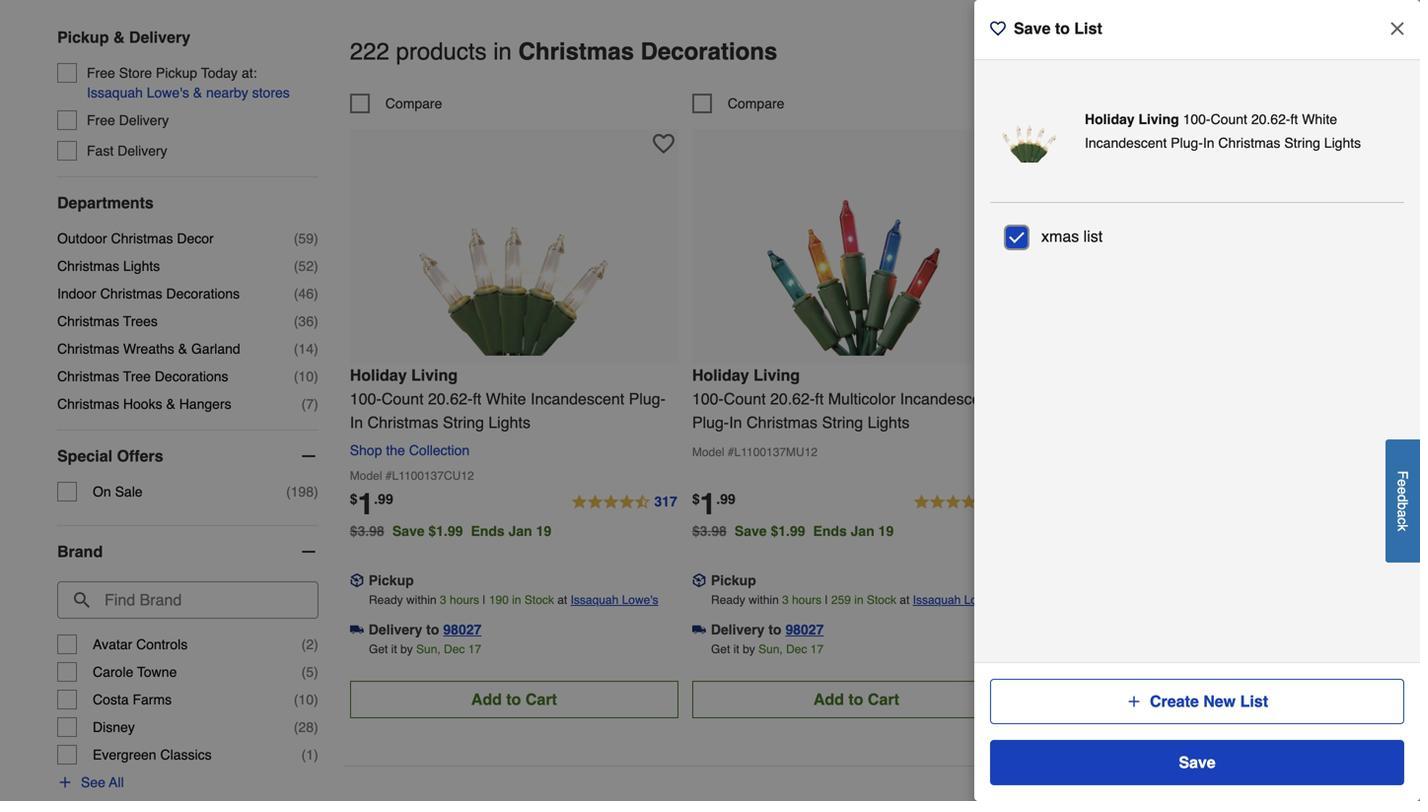 Task type: vqa. For each thing, say whether or not it's contained in the screenshot.
k
yes



Task type: describe. For each thing, give the bounding box(es) containing it.
list for save to list
[[1074, 19, 1103, 37]]

1 heart outline image from the left
[[653, 133, 674, 155]]

stock for 190
[[525, 594, 554, 607]]

317
[[654, 494, 677, 510]]

christmas trees
[[57, 314, 158, 329]]

ft for holiday living 100-count 20.62-ft white incandescent plug- in christmas string lights
[[473, 390, 482, 408]]

20.62- inside the 100-count 20.62-ft white incandescent plug-in christmas string lights
[[1252, 111, 1291, 127]]

model for model # l1100137mu12
[[692, 446, 725, 459]]

actual price $1.99 element for 1st savings save $1.99 element's was price $3.98 element
[[350, 488, 393, 522]]

issaquah lowe's & nearby stores button
[[87, 83, 290, 103]]

ready for ready within 3 hours | 259 in stock at issaquah lowe's
[[711, 594, 745, 607]]

at for 190
[[558, 594, 567, 607]]

) for christmas lights
[[314, 258, 318, 274]]

list
[[1084, 227, 1103, 246]]

trees
[[123, 314, 158, 329]]

$ 1 .99 for 2nd savings save $1.99 element
[[692, 488, 736, 522]]

ready within 3 hours | 259 in stock at issaquah lowe's
[[711, 594, 1001, 607]]

317 button
[[571, 491, 678, 515]]

living for holiday living
[[1139, 111, 1179, 127]]

carole towne
[[93, 665, 177, 681]]

.99 for actual price $1.99 element corresponding to 2nd savings save $1.99 element was price $3.98 element
[[716, 492, 736, 507]]

10 for christmas tree decorations
[[298, 369, 314, 385]]

( 10 ) for christmas tree decorations
[[294, 369, 318, 385]]

( 14 )
[[294, 341, 318, 357]]

see
[[81, 775, 105, 791]]

holiday living 100-count 20.62-ft white incandescent plug- in christmas string lights
[[350, 366, 666, 432]]

string for holiday living 100-count 20.62-ft multicolor incandescent plug-in christmas string lights
[[822, 414, 863, 432]]

costa
[[93, 692, 129, 708]]

avatar controls
[[93, 637, 188, 653]]

2 e from the top
[[1395, 487, 1411, 495]]

fast delivery
[[87, 143, 167, 159]]

2 heart outline image from the left
[[1337, 133, 1359, 155]]

f e e d b a c k
[[1395, 471, 1411, 532]]

brand
[[57, 543, 103, 561]]

special
[[57, 447, 112, 466]]

holiday living image
[[998, 100, 1061, 163]]

( 46 )
[[294, 286, 318, 302]]

xmas list
[[1042, 227, 1103, 246]]

see all button
[[57, 773, 124, 793]]

f
[[1395, 471, 1411, 480]]

today
[[201, 65, 238, 81]]

lights inside holiday living 100-count 20.62-ft multicolor incandescent plug-in christmas string lights
[[868, 414, 910, 432]]

( for christmas hooks & hangers
[[302, 397, 306, 412]]

outdoor
[[57, 231, 107, 247]]

avatar
[[93, 637, 132, 653]]

close image
[[1388, 19, 1408, 38]]

plus image
[[57, 775, 73, 791]]

( 10 ) for costa farms
[[294, 692, 318, 708]]

7
[[306, 397, 314, 412]]

costa farms
[[93, 692, 172, 708]]

1 add to cart button from the left
[[350, 681, 678, 719]]

| for 190
[[483, 594, 486, 607]]

28
[[298, 720, 314, 736]]

indoor
[[57, 286, 96, 302]]

was price $3.98 element for 1st savings save $1.99 element
[[350, 519, 392, 539]]

jan for 2nd 'ends jan 19' element from the left
[[851, 524, 875, 539]]

ft for holiday living 100-count 20.62-ft multicolor incandescent plug-in christmas string lights
[[815, 390, 824, 408]]

issaquah for ready within 3 hours | 190 in stock at issaquah lowe's
[[571, 594, 619, 607]]

hangers
[[179, 397, 231, 412]]

issaquah lowe's & nearby stores
[[87, 85, 290, 101]]

christmas wreaths & garland
[[57, 341, 240, 357]]

k
[[1395, 525, 1411, 532]]

$3.98 save $1.99 ends jan 19 for 1st 'ends jan 19' element from left
[[350, 524, 552, 539]]

fast
[[87, 143, 114, 159]]

4.5 stars image for 1st savings save $1.99 element
[[571, 491, 678, 515]]

) for christmas tree decorations
[[314, 369, 318, 385]]

create new list button
[[990, 680, 1405, 725]]

17 for 259
[[811, 643, 824, 657]]

evergreen
[[93, 748, 156, 763]]

get it by sun, dec 17 for ready within 3 hours | 190 in stock at issaquah lowe's
[[369, 643, 481, 657]]

christmas lights
[[57, 258, 160, 274]]

truck filled image for ready within 3 hours | 190 in stock at issaquah lowe's
[[350, 623, 364, 637]]

plug- for holiday living 100-count 20.62-ft white incandescent plug- in christmas string lights
[[629, 390, 666, 408]]

model for model # l1100137cu12
[[350, 469, 382, 483]]

in for ready within 3 hours | 190 in stock at issaquah lowe's
[[512, 594, 521, 607]]

special offers
[[57, 447, 163, 466]]

plug- for holiday living 100-count 20.62-ft multicolor incandescent plug-in christmas string lights
[[692, 414, 729, 432]]

52
[[298, 258, 314, 274]]

20.62- for holiday living 100-count 20.62-ft multicolor incandescent plug-in christmas string lights
[[770, 390, 815, 408]]

( 2 )
[[302, 637, 318, 653]]

collection
[[409, 443, 470, 459]]

lowe's inside issaquah lowe's & nearby stores button
[[147, 85, 189, 101]]

hours for 259
[[792, 594, 822, 607]]

jan for 1st 'ends jan 19' element from left
[[509, 524, 532, 539]]

100-count 20.62-ft white incandescent plug-in christmas string lights
[[1085, 111, 1361, 151]]

$1.99 for 1st 'ends jan 19' element from left
[[428, 524, 463, 539]]

222 products in christmas decorations
[[350, 38, 778, 65]]

disney
[[93, 720, 135, 736]]

chat invite button image
[[1331, 728, 1391, 788]]

controls
[[136, 637, 188, 653]]

in inside the 100-count 20.62-ft white incandescent plug-in christmas string lights
[[1203, 135, 1215, 151]]

2 add to cart from the left
[[814, 691, 899, 709]]

) for indoor christmas decorations
[[314, 286, 318, 302]]

| for 259
[[825, 594, 828, 607]]

190
[[489, 594, 509, 607]]

save button
[[990, 741, 1405, 786]]

in for ready within 3 hours | 259 in stock at issaquah lowe's
[[854, 594, 864, 607]]

) for disney
[[314, 720, 318, 736]]

tree
[[123, 369, 151, 385]]

on
[[93, 484, 111, 500]]

5
[[306, 665, 314, 681]]

2 cart from the left
[[868, 691, 899, 709]]

shop the collection link
[[350, 443, 478, 459]]

2 savings save $1.99 element from the left
[[735, 524, 902, 539]]

decor
[[177, 231, 214, 247]]

ends for 2nd 'ends jan 19' element from the left
[[813, 524, 847, 539]]

l1100137mu12
[[734, 446, 818, 459]]

christmas inside holiday living 100-count 20.62-ft white incandescent plug- in christmas string lights
[[367, 414, 439, 432]]

garland
[[191, 341, 240, 357]]

string for holiday living 100-count 20.62-ft white incandescent plug- in christmas string lights
[[443, 414, 484, 432]]

issaquah inside button
[[87, 85, 143, 101]]

compare for the 1001813154 element
[[728, 96, 785, 111]]

count for holiday living 100-count 20.62-ft multicolor incandescent plug-in christmas string lights
[[724, 390, 766, 408]]

lowe's for ready within 3 hours | 259 in stock at issaquah lowe's
[[964, 594, 1001, 607]]

christmas inside the 100-count 20.62-ft white incandescent plug-in christmas string lights
[[1219, 135, 1281, 151]]

( for carole towne
[[302, 665, 306, 681]]

shop
[[350, 443, 382, 459]]

free store pickup today at:
[[87, 65, 257, 81]]

free for free delivery
[[87, 112, 115, 128]]

towne
[[137, 665, 177, 681]]

l1100137cu12
[[392, 469, 474, 483]]

create new list
[[1150, 693, 1268, 711]]

multicolor
[[828, 390, 896, 408]]

pickup & delivery
[[57, 28, 191, 46]]

indoor christmas decorations
[[57, 286, 240, 302]]

decorations for ( 10 )
[[155, 369, 228, 385]]

the
[[386, 443, 405, 459]]

decorations for ( 46 )
[[166, 286, 240, 302]]

1 for 2nd savings save $1.99 element was price $3.98 element
[[700, 488, 716, 522]]

ft inside the 100-count 20.62-ft white incandescent plug-in christmas string lights
[[1291, 111, 1298, 127]]

christmas hooks & hangers
[[57, 397, 231, 412]]

$3.98 save $1.99 ends jan 19 for 2nd 'ends jan 19' element from the left
[[692, 524, 894, 539]]

3 add to cart button from the left
[[1035, 681, 1363, 719]]

hooks
[[123, 397, 162, 412]]

259
[[831, 594, 851, 607]]

1001813154 element
[[692, 94, 785, 113]]

( 198 )
[[286, 484, 318, 500]]

0 horizontal spatial 1
[[306, 748, 314, 763]]

classics
[[160, 748, 212, 763]]

delivery to 98027 for ready within 3 hours | 190 in stock at issaquah lowe's
[[369, 622, 482, 638]]

save inside button
[[1179, 754, 1216, 772]]

nearby
[[206, 85, 248, 101]]

incandescent inside the 100-count 20.62-ft white incandescent plug-in christmas string lights
[[1085, 135, 1167, 151]]

create
[[1150, 693, 1199, 711]]

14
[[298, 341, 314, 357]]

) for evergreen classics
[[314, 748, 318, 763]]

( 52 )
[[294, 258, 318, 274]]

1 ends jan 19 element from the left
[[471, 524, 559, 539]]

holiday for holiday living 100-count 20.62-ft multicolor incandescent plug-in christmas string lights
[[692, 366, 749, 385]]

) for outdoor christmas decor
[[314, 231, 318, 247]]

0 vertical spatial decorations
[[641, 38, 778, 65]]

plus image
[[1126, 694, 1142, 710]]

shop the collection
[[350, 443, 470, 459]]



Task type: locate. For each thing, give the bounding box(es) containing it.
0 horizontal spatial $
[[350, 492, 358, 507]]

stock for 259
[[867, 594, 897, 607]]

farms
[[133, 692, 172, 708]]

1 within from the left
[[406, 594, 437, 607]]

0 vertical spatial #
[[728, 446, 734, 459]]

| left 259 at the right bottom
[[825, 594, 828, 607]]

0 horizontal spatial |
[[483, 594, 486, 607]]

( for disney
[[294, 720, 298, 736]]

2 10 from the top
[[298, 692, 314, 708]]

departments
[[57, 194, 154, 212]]

$ right 317
[[692, 492, 700, 507]]

0 horizontal spatial dec
[[444, 643, 465, 657]]

0 horizontal spatial by
[[400, 643, 413, 657]]

$ 1 .99
[[350, 488, 393, 522], [692, 488, 736, 522]]

store
[[119, 65, 152, 81]]

stores
[[252, 85, 290, 101]]

count inside holiday living 100-count 20.62-ft multicolor incandescent plug-in christmas string lights
[[724, 390, 766, 408]]

christmas inside holiday living 100-count 20.62-ft multicolor incandescent plug-in christmas string lights
[[747, 414, 818, 432]]

12 ) from the top
[[314, 720, 318, 736]]

) up 5
[[314, 637, 318, 653]]

0 horizontal spatial issaquah lowe's button
[[571, 591, 658, 610]]

) down 7
[[314, 484, 318, 500]]

pickup image for ready within 3 hours | 259 in stock at issaquah lowe's
[[692, 574, 706, 588]]

2 $ from the left
[[692, 492, 700, 507]]

0 horizontal spatial issaquah
[[87, 85, 143, 101]]

incandescent inside holiday living 100-count 20.62-ft multicolor incandescent plug-in christmas string lights
[[900, 390, 994, 408]]

100- up shop
[[350, 390, 382, 408]]

4.5 stars image
[[571, 491, 678, 515], [913, 491, 1021, 515]]

( for christmas trees
[[294, 314, 298, 329]]

1 horizontal spatial add to cart
[[814, 691, 899, 709]]

ends jan 19 element
[[471, 524, 559, 539], [813, 524, 902, 539]]

lowe's for ready within 3 hours | 190 in stock at issaquah lowe's
[[622, 594, 658, 607]]

was price $3.98 element down model # l1100137cu12
[[350, 519, 392, 539]]

1 sun, from the left
[[416, 643, 441, 657]]

e up the d
[[1395, 480, 1411, 487]]

2 17 from the left
[[811, 643, 824, 657]]

) down 36
[[314, 341, 318, 357]]

0 horizontal spatial list
[[1074, 19, 1103, 37]]

1 compare from the left
[[385, 96, 442, 111]]

) for avatar controls
[[314, 637, 318, 653]]

holiday inside holiday living 100-count 20.62-ft white incandescent plug- in christmas string lights
[[350, 366, 407, 385]]

$ 1 .99 right 317
[[692, 488, 736, 522]]

1 horizontal spatial 1
[[358, 488, 374, 522]]

1 it from the left
[[391, 643, 397, 657]]

decorations up the 1001813154 element
[[641, 38, 778, 65]]

$ down shop
[[350, 492, 358, 507]]

holiday
[[1085, 111, 1135, 127], [350, 366, 407, 385], [692, 366, 749, 385]]

10 ) from the top
[[314, 665, 318, 681]]

.99 down model # l1100137mu12
[[716, 492, 736, 507]]

1 horizontal spatial living
[[754, 366, 800, 385]]

2 free from the top
[[87, 112, 115, 128]]

$1.99
[[428, 524, 463, 539], [771, 524, 805, 539]]

19 for 1st 'ends jan 19' element from left
[[536, 524, 552, 539]]

stock
[[525, 594, 554, 607], [867, 594, 897, 607]]

( 10 ) down the 14
[[294, 369, 318, 385]]

0 horizontal spatial ends
[[471, 524, 505, 539]]

by for ready within 3 hours | 190 in stock at issaquah lowe's
[[400, 643, 413, 657]]

b
[[1395, 503, 1411, 510]]

incandescent for holiday living 100-count 20.62-ft multicolor incandescent plug-in christmas string lights
[[900, 390, 994, 408]]

pickup image
[[350, 574, 364, 588], [692, 574, 706, 588]]

holiday for holiday living 100-count 20.62-ft white incandescent plug- in christmas string lights
[[350, 366, 407, 385]]

1 cart from the left
[[526, 691, 557, 709]]

stock right 259 at the right bottom
[[867, 594, 897, 607]]

0 horizontal spatial $1.99
[[428, 524, 463, 539]]

incandescent
[[1085, 135, 1167, 151], [531, 390, 625, 408], [900, 390, 994, 408]]

free up fast
[[87, 112, 115, 128]]

0 horizontal spatial it
[[391, 643, 397, 657]]

0 vertical spatial minus image
[[299, 447, 318, 467]]

xmas
[[1042, 227, 1079, 246]]

issaquah lowe's button for ready within 3 hours | 190 in stock at issaquah lowe's
[[571, 591, 658, 610]]

count right holiday living
[[1211, 111, 1248, 127]]

5013254527 element
[[1035, 94, 1127, 113]]

count up model # l1100137mu12
[[724, 390, 766, 408]]

0 horizontal spatial sun,
[[416, 643, 441, 657]]

100- up model # l1100137mu12
[[692, 390, 724, 408]]

0 horizontal spatial get
[[369, 643, 388, 657]]

1 horizontal spatial delivery to 98027
[[711, 622, 824, 638]]

1 98027 from the left
[[443, 622, 482, 638]]

$1.99 down the l1100137mu12
[[771, 524, 805, 539]]

( for christmas wreaths & garland
[[294, 341, 298, 357]]

$3.98 down model # l1100137cu12
[[350, 524, 385, 539]]

3 for 190
[[440, 594, 447, 607]]

1 .99 from the left
[[374, 492, 393, 507]]

2 horizontal spatial in
[[854, 594, 864, 607]]

savings save $1.99 element up 259 at the right bottom
[[735, 524, 902, 539]]

hours for 190
[[450, 594, 479, 607]]

minus image up the 198
[[299, 447, 318, 467]]

lights inside holiday living 100-count 20.62-ft white incandescent plug- in christmas string lights
[[489, 414, 531, 432]]

2 horizontal spatial lowe's
[[964, 594, 1001, 607]]

| left '190'
[[483, 594, 486, 607]]

model left the l1100137mu12
[[692, 446, 725, 459]]

100- right holiday living
[[1183, 111, 1211, 127]]

2
[[306, 637, 314, 653]]

1 pickup image from the left
[[350, 574, 364, 588]]

) for christmas hooks & hangers
[[314, 397, 318, 412]]

list up 5013254527 element
[[1074, 19, 1103, 37]]

) down the 14
[[314, 397, 318, 412]]

sale
[[115, 484, 143, 500]]

1 vertical spatial plug-
[[629, 390, 666, 408]]

2 horizontal spatial plug-
[[1171, 135, 1203, 151]]

1 horizontal spatial 17
[[811, 643, 824, 657]]

( 10 )
[[294, 369, 318, 385], [294, 692, 318, 708]]

string inside holiday living 100-count 20.62-ft multicolor incandescent plug-in christmas string lights
[[822, 414, 863, 432]]

2 pickup image from the left
[[692, 574, 706, 588]]

1 actual price $1.99 element from the left
[[350, 488, 393, 522]]

) up ( 1 )
[[314, 720, 318, 736]]

) up the ( 46 )
[[314, 258, 318, 274]]

1 $3.98 save $1.99 ends jan 19 from the left
[[350, 524, 552, 539]]

string inside holiday living 100-count 20.62-ft white incandescent plug- in christmas string lights
[[443, 414, 484, 432]]

white
[[1302, 111, 1337, 127], [486, 390, 526, 408]]

11 ) from the top
[[314, 692, 318, 708]]

2 ) from the top
[[314, 258, 318, 274]]

1 horizontal spatial issaquah
[[571, 594, 619, 607]]

2 jan from the left
[[851, 524, 875, 539]]

products
[[396, 38, 487, 65]]

0 horizontal spatial pickup image
[[350, 574, 364, 588]]

$3.98 save $1.99 ends jan 19 down the l1100137mu12
[[692, 524, 894, 539]]

13 ) from the top
[[314, 748, 318, 763]]

departments element
[[57, 193, 318, 213]]

1 horizontal spatial lowe's
[[622, 594, 658, 607]]

at right 259 at the right bottom
[[900, 594, 910, 607]]

0 horizontal spatial ends jan 19 element
[[471, 524, 559, 539]]

2 4.5 stars image from the left
[[913, 491, 1021, 515]]

2 ready from the left
[[711, 594, 745, 607]]

1 $3.98 from the left
[[350, 524, 385, 539]]

) down 28
[[314, 748, 318, 763]]

0 vertical spatial white
[[1302, 111, 1337, 127]]

0 horizontal spatial holiday
[[350, 366, 407, 385]]

& down today on the left top of page
[[193, 85, 202, 101]]

0 vertical spatial model
[[692, 446, 725, 459]]

ends up 259 at the right bottom
[[813, 524, 847, 539]]

59
[[298, 231, 314, 247]]

) down ( 5 )
[[314, 692, 318, 708]]

98027 button for 190
[[443, 620, 482, 640]]

minus image
[[299, 447, 318, 467], [299, 543, 318, 562]]

0 horizontal spatial 3
[[440, 594, 447, 607]]

compare inside the 1001813154 element
[[728, 96, 785, 111]]

savings save $1.99 element
[[392, 524, 559, 539], [735, 524, 902, 539]]

was price $3.98 element down model # l1100137mu12
[[692, 519, 735, 539]]

2 ( 10 ) from the top
[[294, 692, 318, 708]]

1 10 from the top
[[298, 369, 314, 385]]

1 $ from the left
[[350, 492, 358, 507]]

1 vertical spatial white
[[486, 390, 526, 408]]

1 horizontal spatial it
[[734, 643, 739, 657]]

) down '2'
[[314, 665, 318, 681]]

0 vertical spatial list
[[1074, 19, 1103, 37]]

in for holiday living 100-count 20.62-ft white incandescent plug- in christmas string lights
[[350, 414, 363, 432]]

$ for actual price $1.99 element for 1st savings save $1.99 element's was price $3.98 element
[[350, 492, 358, 507]]

.99
[[374, 492, 393, 507], [716, 492, 736, 507]]

all
[[109, 775, 124, 791]]

17
[[468, 643, 481, 657], [811, 643, 824, 657]]

in inside holiday living 100-count 20.62-ft white incandescent plug- in christmas string lights
[[350, 414, 363, 432]]

brand button
[[57, 527, 318, 578]]

0 vertical spatial plug-
[[1171, 135, 1203, 151]]

& left garland
[[178, 341, 187, 357]]

100- inside the 100-count 20.62-ft white incandescent plug-in christmas string lights
[[1183, 111, 1211, 127]]

ft inside holiday living 100-count 20.62-ft multicolor incandescent plug-in christmas string lights
[[815, 390, 824, 408]]

living up the l1100137mu12
[[754, 366, 800, 385]]

$3.98 down model # l1100137mu12
[[692, 524, 727, 539]]

1
[[358, 488, 374, 522], [700, 488, 716, 522], [306, 748, 314, 763]]

1 horizontal spatial $ 1 .99
[[692, 488, 736, 522]]

incandescent for holiday living 100-count 20.62-ft white incandescent plug- in christmas string lights
[[531, 390, 625, 408]]

98027
[[443, 622, 482, 638], [786, 622, 824, 638]]

3 for 259
[[782, 594, 789, 607]]

2 get from the left
[[711, 643, 730, 657]]

6 ) from the top
[[314, 369, 318, 385]]

plug- inside holiday living 100-count 20.62-ft white incandescent plug- in christmas string lights
[[629, 390, 666, 408]]

plug- inside holiday living 100-count 20.62-ft multicolor incandescent plug-in christmas string lights
[[692, 414, 729, 432]]

2 horizontal spatial in
[[1203, 135, 1215, 151]]

0 horizontal spatial 100-
[[350, 390, 382, 408]]

issaquah lowe's button for ready within 3 hours | 259 in stock at issaquah lowe's
[[913, 591, 1001, 610]]

save up 5013254527 element
[[1014, 19, 1051, 37]]

0 horizontal spatial $3.98
[[350, 524, 385, 539]]

a
[[1395, 510, 1411, 518]]

ft
[[1291, 111, 1298, 127], [473, 390, 482, 408], [815, 390, 824, 408]]

17 down ready within 3 hours | 190 in stock at issaquah lowe's
[[468, 643, 481, 657]]

98027 button for 259
[[786, 620, 824, 640]]

stock right '190'
[[525, 594, 554, 607]]

string inside the 100-count 20.62-ft white incandescent plug-in christmas string lights
[[1285, 135, 1321, 151]]

pickup
[[57, 28, 109, 46], [156, 65, 197, 81], [369, 573, 414, 589], [711, 573, 756, 589]]

add to cart
[[471, 691, 557, 709], [814, 691, 899, 709], [1156, 691, 1242, 709]]

at right '190'
[[558, 594, 567, 607]]

1 savings save $1.99 element from the left
[[392, 524, 559, 539]]

jan up ready within 3 hours | 190 in stock at issaquah lowe's
[[509, 524, 532, 539]]

add for first 'add to cart' button from the right
[[1156, 691, 1187, 709]]

19 up the ready within 3 hours | 259 in stock at issaquah lowe's
[[878, 524, 894, 539]]

1 horizontal spatial sun,
[[759, 643, 783, 657]]

christmas
[[518, 38, 634, 65], [1219, 135, 1281, 151], [111, 231, 173, 247], [57, 258, 119, 274], [100, 286, 162, 302], [57, 314, 119, 329], [57, 341, 119, 357], [57, 369, 119, 385], [57, 397, 119, 412], [367, 414, 439, 432], [747, 414, 818, 432]]

2 at from the left
[[900, 594, 910, 607]]

white inside holiday living 100-count 20.62-ft white incandescent plug- in christmas string lights
[[486, 390, 526, 408]]

hours left '190'
[[450, 594, 479, 607]]

by for ready within 3 hours | 259 in stock at issaquah lowe's
[[743, 643, 755, 657]]

( for avatar controls
[[302, 637, 306, 653]]

1 3 from the left
[[440, 594, 447, 607]]

$ for actual price $1.99 element corresponding to 2nd savings save $1.99 element was price $3.98 element
[[692, 492, 700, 507]]

within for ready within 3 hours | 190 in stock at issaquah lowe's
[[406, 594, 437, 607]]

at for 259
[[900, 594, 910, 607]]

0 horizontal spatial compare
[[385, 96, 442, 111]]

) up ( 7 )
[[314, 369, 318, 385]]

holiday inside holiday living 100-count 20.62-ft multicolor incandescent plug-in christmas string lights
[[692, 366, 749, 385]]

0 vertical spatial free
[[87, 65, 115, 81]]

1 was price $3.98 element from the left
[[350, 519, 392, 539]]

$ 1 .99 for 1st savings save $1.99 element
[[350, 488, 393, 522]]

36
[[298, 314, 314, 329]]

1 horizontal spatial #
[[728, 446, 734, 459]]

7 ) from the top
[[314, 397, 318, 412]]

0 horizontal spatial 98027 button
[[443, 620, 482, 640]]

living for holiday living 100-count 20.62-ft white incandescent plug- in christmas string lights
[[411, 366, 458, 385]]

1 vertical spatial 10
[[298, 692, 314, 708]]

19 up ready within 3 hours | 190 in stock at issaquah lowe's
[[536, 524, 552, 539]]

living for holiday living 100-count 20.62-ft multicolor incandescent plug-in christmas string lights
[[754, 366, 800, 385]]

3 ) from the top
[[314, 286, 318, 302]]

1 truck filled image from the left
[[350, 623, 364, 637]]

20.62- inside holiday living 100-count 20.62-ft white incandescent plug- in christmas string lights
[[428, 390, 473, 408]]

dec for 259
[[786, 643, 807, 657]]

$ 1 .99 down model # l1100137cu12
[[350, 488, 393, 522]]

1 ends from the left
[[471, 524, 505, 539]]

incandescent inside holiday living 100-count 20.62-ft white incandescent plug- in christmas string lights
[[531, 390, 625, 408]]

1 vertical spatial heart outline image
[[995, 133, 1017, 155]]

ends jan 19 element up the ready within 3 hours | 259 in stock at issaquah lowe's
[[813, 524, 902, 539]]

actual price $1.99 element down model # l1100137cu12
[[350, 488, 393, 522]]

1 $1.99 from the left
[[428, 524, 463, 539]]

10 down the 14
[[298, 369, 314, 385]]

jan
[[509, 524, 532, 539], [851, 524, 875, 539]]

2 ends jan 19 element from the left
[[813, 524, 902, 539]]

17 down the ready within 3 hours | 259 in stock at issaquah lowe's
[[811, 643, 824, 657]]

100- inside holiday living 100-count 20.62-ft multicolor incandescent plug-in christmas string lights
[[692, 390, 724, 408]]

3 cart from the left
[[1210, 691, 1242, 709]]

model # l1100137mu12
[[692, 446, 818, 459]]

0 horizontal spatial count
[[382, 390, 424, 408]]

0 horizontal spatial savings save $1.99 element
[[392, 524, 559, 539]]

ends jan 19 element up ready within 3 hours | 190 in stock at issaquah lowe's
[[471, 524, 559, 539]]

4.5 stars image containing 317
[[571, 491, 678, 515]]

1 add to cart from the left
[[471, 691, 557, 709]]

delivery to 98027 down the ready within 3 hours | 259 in stock at issaquah lowe's
[[711, 622, 824, 638]]

1 17 from the left
[[468, 643, 481, 657]]

1 vertical spatial list
[[1240, 693, 1268, 711]]

( for costa farms
[[294, 692, 298, 708]]

sun, for ready within 3 hours | 259 in stock at issaquah lowe's
[[759, 643, 783, 657]]

was price $3.98 element for 2nd savings save $1.99 element
[[692, 519, 735, 539]]

3 add from the left
[[1156, 691, 1187, 709]]

17 for 190
[[468, 643, 481, 657]]

sun, for ready within 3 hours | 190 in stock at issaquah lowe's
[[416, 643, 441, 657]]

) for christmas trees
[[314, 314, 318, 329]]

( 10 ) up 28
[[294, 692, 318, 708]]

save down model # l1100137cu12
[[392, 524, 425, 539]]

# for l1100137mu12
[[728, 446, 734, 459]]

holiday up model # l1100137mu12
[[692, 366, 749, 385]]

2 delivery to 98027 from the left
[[711, 622, 824, 638]]

sun, down the ready within 3 hours | 259 in stock at issaquah lowe's
[[759, 643, 783, 657]]

1 horizontal spatial plug-
[[692, 414, 729, 432]]

2 horizontal spatial add to cart
[[1156, 691, 1242, 709]]

2 horizontal spatial holiday
[[1085, 111, 1135, 127]]

#
[[728, 446, 734, 459], [385, 469, 392, 483]]

10 for costa farms
[[298, 692, 314, 708]]

( for christmas tree decorations
[[294, 369, 298, 385]]

pickup image for ready within 3 hours | 190 in stock at issaquah lowe's
[[350, 574, 364, 588]]

dec down the ready within 3 hours | 259 in stock at issaquah lowe's
[[786, 643, 807, 657]]

add
[[471, 691, 502, 709], [814, 691, 844, 709], [1156, 691, 1187, 709]]

minus image inside special offers button
[[299, 447, 318, 467]]

list inside button
[[1240, 693, 1268, 711]]

1 horizontal spatial compare
[[728, 96, 785, 111]]

2 truck filled image from the left
[[692, 623, 706, 637]]

0 vertical spatial 10
[[298, 369, 314, 385]]

2 3 from the left
[[782, 594, 789, 607]]

1 down 28
[[306, 748, 314, 763]]

holiday living 100-count 20.62-ft multicolor incandescent plug-in christmas string lights
[[692, 366, 994, 432]]

count
[[1211, 111, 1248, 127], [382, 390, 424, 408], [724, 390, 766, 408]]

2 it from the left
[[734, 643, 739, 657]]

1 horizontal spatial $
[[692, 492, 700, 507]]

within for ready within 3 hours | 259 in stock at issaquah lowe's
[[749, 594, 779, 607]]

( for outdoor christmas decor
[[294, 231, 298, 247]]

in for holiday living 100-count 20.62-ft multicolor incandescent plug-in christmas string lights
[[729, 414, 742, 432]]

2 add from the left
[[814, 691, 844, 709]]

( 28 )
[[294, 720, 318, 736]]

1 down shop
[[358, 488, 374, 522]]

it for ready within 3 hours | 190 in stock at issaquah lowe's
[[391, 643, 397, 657]]

1 4.5 stars image from the left
[[571, 491, 678, 515]]

0 horizontal spatial white
[[486, 390, 526, 408]]

( for christmas lights
[[294, 258, 298, 274]]

0 horizontal spatial stock
[[525, 594, 554, 607]]

ends
[[471, 524, 505, 539], [813, 524, 847, 539]]

truck filled image
[[350, 623, 364, 637], [692, 623, 706, 637]]

offers
[[117, 447, 163, 466]]

&
[[113, 28, 125, 46], [193, 85, 202, 101], [178, 341, 187, 357], [166, 397, 175, 412]]

d
[[1395, 495, 1411, 503]]

$3.98 for 2nd savings save $1.99 element was price $3.98 element
[[692, 524, 727, 539]]

e
[[1395, 480, 1411, 487], [1395, 487, 1411, 495]]

sun, down ready within 3 hours | 190 in stock at issaquah lowe's
[[416, 643, 441, 657]]

issaquah right 259 at the right bottom
[[913, 594, 961, 607]]

0 horizontal spatial ft
[[473, 390, 482, 408]]

0 horizontal spatial was price $3.98 element
[[350, 519, 392, 539]]

save
[[1014, 19, 1051, 37], [392, 524, 425, 539], [735, 524, 767, 539], [1179, 754, 1216, 772]]

1 horizontal spatial count
[[724, 390, 766, 408]]

christmas tree decorations
[[57, 369, 228, 385]]

1 e from the top
[[1395, 480, 1411, 487]]

actual price $1.99 element for 2nd savings save $1.99 element was price $3.98 element
[[692, 488, 736, 522]]

20.62- for holiday living 100-count 20.62-ft white incandescent plug- in christmas string lights
[[428, 390, 473, 408]]

dec for 190
[[444, 643, 465, 657]]

1 horizontal spatial 20.62-
[[770, 390, 815, 408]]

1 get it by sun, dec 17 from the left
[[369, 643, 481, 657]]

in right 259 at the right bottom
[[854, 594, 864, 607]]

outdoor christmas decor
[[57, 231, 214, 247]]

dec
[[444, 643, 465, 657], [786, 643, 807, 657]]

19 for 2nd 'ends jan 19' element from the left
[[878, 524, 894, 539]]

$1.99 down l1100137cu12
[[428, 524, 463, 539]]

get it by sun, dec 17 for ready within 3 hours | 259 in stock at issaquah lowe's
[[711, 643, 824, 657]]

plug- inside the 100-count 20.62-ft white incandescent plug-in christmas string lights
[[1171, 135, 1203, 151]]

1 by from the left
[[400, 643, 413, 657]]

in
[[1203, 135, 1215, 151], [350, 414, 363, 432], [729, 414, 742, 432]]

1 horizontal spatial issaquah lowe's button
[[913, 591, 1001, 610]]

holiday for holiday living
[[1085, 111, 1135, 127]]

$3.98
[[350, 524, 385, 539], [692, 524, 727, 539]]

2 | from the left
[[825, 594, 828, 607]]

2 get it by sun, dec 17 from the left
[[711, 643, 824, 657]]

2 was price $3.98 element from the left
[[692, 519, 735, 539]]

1 horizontal spatial get
[[711, 643, 730, 657]]

0 horizontal spatial in
[[493, 38, 512, 65]]

1 get from the left
[[369, 643, 388, 657]]

add for 2nd 'add to cart' button from the right
[[814, 691, 844, 709]]

1 horizontal spatial hours
[[792, 594, 822, 607]]

issaquah for ready within 3 hours | 259 in stock at issaquah lowe's
[[913, 594, 961, 607]]

1 issaquah lowe's button from the left
[[571, 591, 658, 610]]

0 vertical spatial ( 10 )
[[294, 369, 318, 385]]

2 hours from the left
[[792, 594, 822, 607]]

1 | from the left
[[483, 594, 486, 607]]

1 horizontal spatial truck filled image
[[692, 623, 706, 637]]

living
[[1139, 111, 1179, 127], [411, 366, 458, 385], [754, 366, 800, 385]]

1 $ 1 .99 from the left
[[350, 488, 393, 522]]

lights inside the 100-count 20.62-ft white incandescent plug-in christmas string lights
[[1324, 135, 1361, 151]]

plug-
[[1171, 135, 1203, 151], [629, 390, 666, 408], [692, 414, 729, 432]]

1 horizontal spatial string
[[822, 414, 863, 432]]

2 $ 1 .99 from the left
[[692, 488, 736, 522]]

9 ) from the top
[[314, 637, 318, 653]]

ends up '190'
[[471, 524, 505, 539]]

decorations down 'decor'
[[166, 286, 240, 302]]

holiday right the holiday living image
[[1085, 111, 1135, 127]]

jan up the ready within 3 hours | 259 in stock at issaquah lowe's
[[851, 524, 875, 539]]

0 horizontal spatial heart outline image
[[653, 133, 674, 155]]

special offers button
[[57, 431, 318, 482]]

& for lowe's
[[193, 85, 202, 101]]

3 add to cart from the left
[[1156, 691, 1242, 709]]

ready within 3 hours | 190 in stock at issaquah lowe's
[[369, 594, 658, 607]]

1 horizontal spatial $3.98 save $1.99 ends jan 19
[[692, 524, 894, 539]]

)
[[314, 231, 318, 247], [314, 258, 318, 274], [314, 286, 318, 302], [314, 314, 318, 329], [314, 341, 318, 357], [314, 369, 318, 385], [314, 397, 318, 412], [314, 484, 318, 500], [314, 637, 318, 653], [314, 665, 318, 681], [314, 692, 318, 708], [314, 720, 318, 736], [314, 748, 318, 763]]

actual price $1.99 element
[[350, 488, 393, 522], [692, 488, 736, 522]]

2 98027 from the left
[[786, 622, 824, 638]]

save to list
[[1014, 19, 1103, 37]]

0 horizontal spatial actual price $1.99 element
[[350, 488, 393, 522]]

1 horizontal spatial 3
[[782, 594, 789, 607]]

.99 down model # l1100137cu12
[[374, 492, 393, 507]]

1 horizontal spatial list
[[1240, 693, 1268, 711]]

1 ) from the top
[[314, 231, 318, 247]]

1 add from the left
[[471, 691, 502, 709]]

) up '( 52 )'
[[314, 231, 318, 247]]

on sale
[[93, 484, 143, 500]]

2 sun, from the left
[[759, 643, 783, 657]]

sun,
[[416, 643, 441, 657], [759, 643, 783, 657]]

model
[[692, 446, 725, 459], [350, 469, 382, 483]]

1 horizontal spatial .99
[[716, 492, 736, 507]]

1 vertical spatial model
[[350, 469, 382, 483]]

( for evergreen classics
[[302, 748, 306, 763]]

2 horizontal spatial issaquah
[[913, 594, 961, 607]]

e up b
[[1395, 487, 1411, 495]]

) down '( 52 )'
[[314, 286, 318, 302]]

98027 down the ready within 3 hours | 259 in stock at issaquah lowe's
[[786, 622, 824, 638]]

0 horizontal spatial truck filled image
[[350, 623, 364, 637]]

compare inside 1001813120 element
[[385, 96, 442, 111]]

1 horizontal spatial was price $3.98 element
[[692, 519, 735, 539]]

compare inside 5013254527 element
[[1070, 96, 1127, 111]]

2 minus image from the top
[[299, 543, 318, 562]]

1 delivery to 98027 from the left
[[369, 622, 482, 638]]

issaquah down store
[[87, 85, 143, 101]]

in right '190'
[[512, 594, 521, 607]]

1 19 from the left
[[536, 524, 552, 539]]

2 19 from the left
[[878, 524, 894, 539]]

2 within from the left
[[749, 594, 779, 607]]

ends for 1st 'ends jan 19' element from left
[[471, 524, 505, 539]]

2 by from the left
[[743, 643, 755, 657]]

1 horizontal spatial $3.98
[[692, 524, 727, 539]]

holiday living
[[1085, 111, 1179, 127]]

heart outline image
[[653, 133, 674, 155], [1337, 133, 1359, 155]]

1001813120 element
[[350, 94, 442, 113]]

model down shop
[[350, 469, 382, 483]]

add to cart button
[[350, 681, 678, 719], [692, 681, 1021, 719], [1035, 681, 1363, 719]]

delivery
[[129, 28, 191, 46], [119, 112, 169, 128], [117, 143, 167, 159], [369, 622, 422, 638], [711, 622, 765, 638]]

1 horizontal spatial in
[[729, 414, 742, 432]]

1 vertical spatial minus image
[[299, 543, 318, 562]]

list right 'new'
[[1240, 693, 1268, 711]]

see all
[[81, 775, 124, 791]]

within left '190'
[[406, 594, 437, 607]]

free left store
[[87, 65, 115, 81]]

minus image inside brand 'button'
[[299, 543, 318, 562]]

(
[[294, 231, 298, 247], [294, 258, 298, 274], [294, 286, 298, 302], [294, 314, 298, 329], [294, 341, 298, 357], [294, 369, 298, 385], [302, 397, 306, 412], [286, 484, 291, 500], [302, 637, 306, 653], [302, 665, 306, 681], [294, 692, 298, 708], [294, 720, 298, 736], [302, 748, 306, 763]]

list
[[1074, 19, 1103, 37], [1240, 693, 1268, 711]]

ft inside holiday living 100-count 20.62-ft white incandescent plug- in christmas string lights
[[473, 390, 482, 408]]

1 horizontal spatial heart outline image
[[1337, 133, 1359, 155]]

heart outline image
[[990, 21, 1006, 36], [995, 133, 1017, 155]]

was price $3.98 element
[[350, 519, 392, 539], [692, 519, 735, 539]]

0 horizontal spatial plug-
[[629, 390, 666, 408]]

1 horizontal spatial by
[[743, 643, 755, 657]]

count inside the 100-count 20.62-ft white incandescent plug-in christmas string lights
[[1211, 111, 1248, 127]]

10 up 28
[[298, 692, 314, 708]]

save down create new list button
[[1179, 754, 1216, 772]]

at:
[[242, 65, 257, 81]]

4 ) from the top
[[314, 314, 318, 329]]

$3.98 for 1st savings save $1.99 element's was price $3.98 element
[[350, 524, 385, 539]]

count inside holiday living 100-count 20.62-ft white incandescent plug- in christmas string lights
[[382, 390, 424, 408]]

2 issaquah lowe's button from the left
[[913, 591, 1001, 610]]

1 jan from the left
[[509, 524, 532, 539]]

98027 down ready within 3 hours | 190 in stock at issaquah lowe's
[[443, 622, 482, 638]]

free delivery
[[87, 112, 169, 128]]

& for hooks
[[166, 397, 175, 412]]

compare for 5013254527 element
[[1070, 96, 1127, 111]]

1 horizontal spatial 4.5 stars image
[[913, 491, 1021, 515]]

2 $3.98 from the left
[[692, 524, 727, 539]]

98027 for 190
[[443, 622, 482, 638]]

1 horizontal spatial |
[[825, 594, 828, 607]]

1 stock from the left
[[525, 594, 554, 607]]

98027 for 259
[[786, 622, 824, 638]]

1 horizontal spatial within
[[749, 594, 779, 607]]

1 horizontal spatial dec
[[786, 643, 807, 657]]

actual price $1.99 element right 317
[[692, 488, 736, 522]]

0 horizontal spatial in
[[350, 414, 363, 432]]

compare
[[385, 96, 442, 111], [728, 96, 785, 111], [1070, 96, 1127, 111]]

get it by sun, dec 17
[[369, 643, 481, 657], [711, 643, 824, 657]]

0 horizontal spatial delivery to 98027
[[369, 622, 482, 638]]

( 5 )
[[302, 665, 318, 681]]

2 horizontal spatial 20.62-
[[1252, 111, 1291, 127]]

it for ready within 3 hours | 259 in stock at issaquah lowe's
[[734, 643, 739, 657]]

living inside holiday living 100-count 20.62-ft white incandescent plug- in christmas string lights
[[411, 366, 458, 385]]

count up the
[[382, 390, 424, 408]]

in right 'products'
[[493, 38, 512, 65]]

count for holiday living 100-count 20.62-ft white incandescent plug- in christmas string lights
[[382, 390, 424, 408]]

& right hooks
[[166, 397, 175, 412]]

2 98027 button from the left
[[786, 620, 824, 640]]

1 free from the top
[[87, 65, 115, 81]]

dec down ready within 3 hours | 190 in stock at issaquah lowe's
[[444, 643, 465, 657]]

wreaths
[[123, 341, 174, 357]]

100- for holiday living 100-count 20.62-ft white incandescent plug- in christmas string lights
[[350, 390, 382, 408]]

2 $1.99 from the left
[[771, 524, 805, 539]]

minus image for brand
[[299, 543, 318, 562]]

1 98027 button from the left
[[443, 620, 482, 640]]

2 add to cart button from the left
[[692, 681, 1021, 719]]

& inside button
[[193, 85, 202, 101]]

1 horizontal spatial get it by sun, dec 17
[[711, 643, 824, 657]]

98027 button down ready within 3 hours | 190 in stock at issaquah lowe's
[[443, 620, 482, 640]]

( 1 )
[[302, 748, 318, 763]]

( for on sale
[[286, 484, 291, 500]]

8 ) from the top
[[314, 484, 318, 500]]

98027 button
[[443, 620, 482, 640], [786, 620, 824, 640]]

2 ends from the left
[[813, 524, 847, 539]]

minus image for special offers
[[299, 447, 318, 467]]

2 dec from the left
[[786, 643, 807, 657]]

3 left 259 at the right bottom
[[782, 594, 789, 607]]

1 horizontal spatial holiday
[[692, 366, 749, 385]]

within left 259 at the right bottom
[[749, 594, 779, 607]]

0 horizontal spatial $3.98 save $1.99 ends jan 19
[[350, 524, 552, 539]]

0 horizontal spatial #
[[385, 469, 392, 483]]

truck filled image for ready within 3 hours | 259 in stock at issaquah lowe's
[[692, 623, 706, 637]]

delivery to 98027 for ready within 3 hours | 259 in stock at issaquah lowe's
[[711, 622, 824, 638]]

decorations up hangers
[[155, 369, 228, 385]]

white inside the 100-count 20.62-ft white incandescent plug-in christmas string lights
[[1302, 111, 1337, 127]]

1 at from the left
[[558, 594, 567, 607]]

0 horizontal spatial 20.62-
[[428, 390, 473, 408]]

living inside holiday living 100-count 20.62-ft multicolor incandescent plug-in christmas string lights
[[754, 366, 800, 385]]

1 right 317
[[700, 488, 716, 522]]

5 ) from the top
[[314, 341, 318, 357]]

1 ( 10 ) from the top
[[294, 369, 318, 385]]

in
[[493, 38, 512, 65], [512, 594, 521, 607], [854, 594, 864, 607]]

1 horizontal spatial in
[[512, 594, 521, 607]]

2 vertical spatial plug-
[[692, 414, 729, 432]]

100- inside holiday living 100-count 20.62-ft white incandescent plug- in christmas string lights
[[350, 390, 382, 408]]

1 hours from the left
[[450, 594, 479, 607]]

2 $3.98 save $1.99 ends jan 19 from the left
[[692, 524, 894, 539]]

ready for ready within 3 hours | 190 in stock at issaquah lowe's
[[369, 594, 403, 607]]

in inside holiday living 100-count 20.62-ft multicolor incandescent plug-in christmas string lights
[[729, 414, 742, 432]]

100-
[[1183, 111, 1211, 127], [350, 390, 382, 408], [692, 390, 724, 408]]

2 .99 from the left
[[716, 492, 736, 507]]

holiday up shop
[[350, 366, 407, 385]]

3 compare from the left
[[1070, 96, 1127, 111]]

living right 5013254527 element
[[1139, 111, 1179, 127]]

at
[[558, 594, 567, 607], [900, 594, 910, 607]]

new
[[1204, 693, 1236, 711]]

hours left 259 at the right bottom
[[792, 594, 822, 607]]

string
[[1285, 135, 1321, 151], [443, 414, 484, 432], [822, 414, 863, 432]]

20.62- inside holiday living 100-count 20.62-ft multicolor incandescent plug-in christmas string lights
[[770, 390, 815, 408]]

save down model # l1100137mu12
[[735, 524, 767, 539]]

0 vertical spatial heart outline image
[[990, 21, 1006, 36]]

& up store
[[113, 28, 125, 46]]

0 horizontal spatial .99
[[374, 492, 393, 507]]

4.5 stars image for 2nd savings save $1.99 element
[[913, 491, 1021, 515]]

get for ready within 3 hours | 259 in stock at issaquah lowe's
[[711, 643, 730, 657]]

model # l1100137cu12
[[350, 469, 474, 483]]



